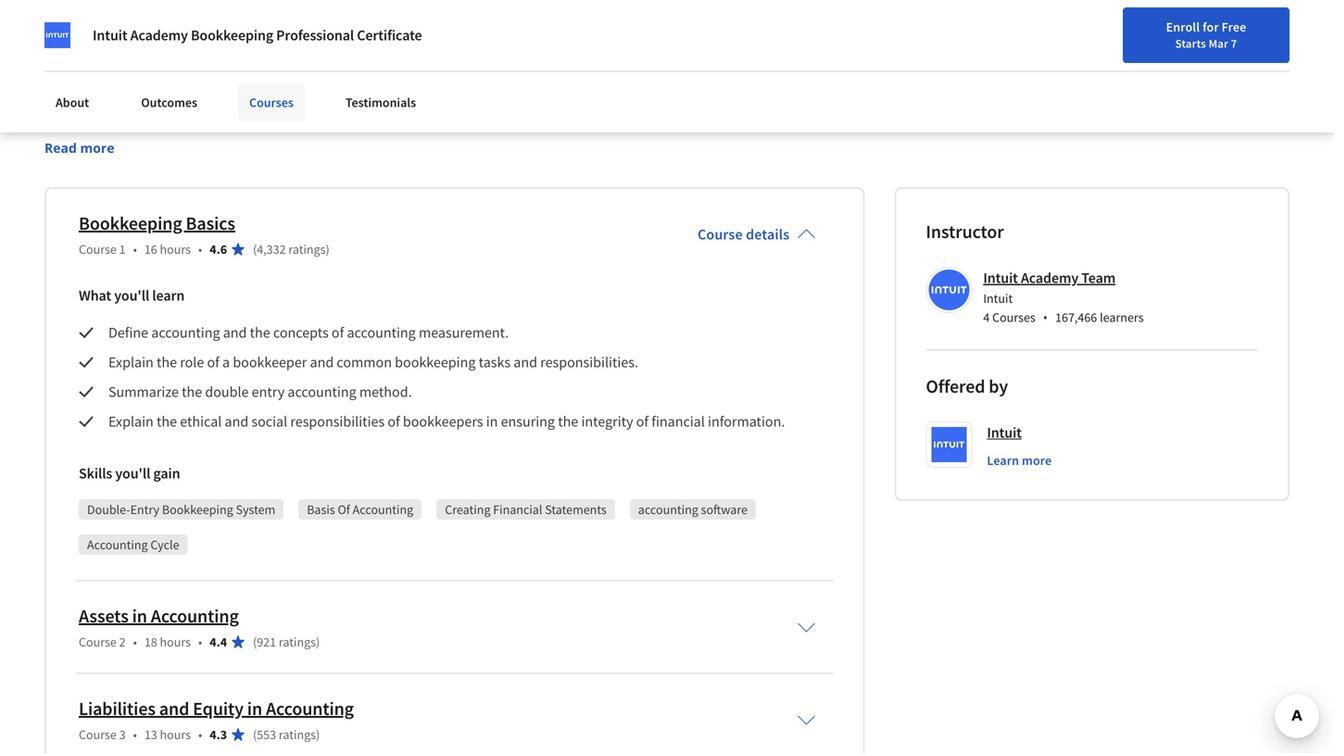 Task type: vqa. For each thing, say whether or not it's contained in the screenshot.
MichiganSustainabilityMT Assets image
no



Task type: describe. For each thing, give the bounding box(es) containing it.
basis of accounting
[[307, 501, 413, 518]]

coursera image
[[22, 52, 140, 82]]

course 2 • 18 hours •
[[79, 634, 202, 651]]

integrity
[[581, 412, 633, 431]]

of down method.
[[388, 412, 400, 431]]

offered
[[926, 375, 985, 398]]

• left "4.6"
[[198, 241, 202, 258]]

public
[[159, 93, 198, 111]]

for inside enroll for free starts mar 7
[[1203, 19, 1219, 35]]

accounting up the ( 553 ratings )
[[266, 697, 354, 721]]

hours for basics
[[160, 241, 191, 258]]

financial
[[493, 501, 542, 518]]

outcomes
[[141, 94, 197, 111]]

hours for in
[[160, 634, 191, 651]]

for up 'this' at the top of the page
[[677, 93, 695, 111]]

0 horizontal spatial professional
[[44, 14, 181, 46]]

0 vertical spatial 4
[[320, 14, 333, 46]]

accounting left software
[[638, 501, 698, 518]]

solving
[[521, 115, 565, 134]]

through
[[44, 160, 94, 178]]

social
[[251, 412, 287, 431]]

government,
[[380, 93, 459, 111]]

what you'll learn
[[79, 286, 185, 305]]

7
[[1231, 36, 1237, 51]]

1 horizontal spatial program
[[707, 115, 760, 134]]

financial
[[652, 412, 705, 431]]

ratings for bookkeeping basics
[[288, 241, 326, 258]]

) for assets in accounting
[[316, 634, 320, 651]]

gain inside whether you are starting out or looking for a career change, the intuit academy bookkeeping program prepares you for a variety of jobs in public accounting, private industry, government, and non-profit organizations—and for the intuit academy bookkeeping exam. if you are detail-oriented and passionate about solving clients' problems, this program is for you. you'll gain a foundational understanding of accounting principles and an introduction to quickbooks online through hands-on practice working with real-world accounting scenarios. upon completion, you'll be ready to take the
[[131, 137, 158, 156]]

method.
[[359, 383, 412, 401]]

course 1 • 16 hours •
[[79, 241, 202, 258]]

13
[[144, 727, 157, 743]]

4.4
[[210, 634, 227, 651]]

double-entry bookkeeping system
[[87, 501, 275, 518]]

for individuals
[[30, 9, 124, 28]]

software
[[701, 501, 748, 518]]

4 inside intuit academy team intuit 4 courses • 167,466 learners
[[983, 309, 990, 326]]

and down testimonials
[[384, 115, 408, 134]]

0 vertical spatial courses
[[249, 94, 294, 111]]

be
[[651, 160, 666, 178]]

log
[[1203, 58, 1223, 75]]

free for join for free
[[1299, 61, 1324, 77]]

you'll for gain
[[115, 464, 150, 483]]

is
[[763, 115, 773, 134]]

learn
[[152, 286, 185, 305]]

course 3 • 13 hours •
[[79, 727, 202, 743]]

jobs
[[115, 93, 141, 111]]

role
[[180, 353, 204, 372]]

free for enroll for free starts mar 7
[[1222, 19, 1247, 35]]

( 921 ratings )
[[253, 634, 320, 651]]

ensuring
[[501, 412, 555, 431]]

on
[[140, 160, 156, 178]]

921
[[257, 634, 276, 651]]

of left jobs
[[100, 93, 112, 111]]

individuals
[[53, 9, 124, 28]]

real-
[[295, 160, 323, 178]]

scenarios.
[[434, 160, 496, 178]]

looking
[[239, 71, 286, 89]]

introduction
[[544, 137, 621, 156]]

( for bookkeeping basics
[[253, 241, 257, 258]]

instructor
[[926, 220, 1004, 243]]

course details button
[[683, 199, 830, 270]]

the right take
[[752, 160, 773, 178]]

if
[[229, 115, 237, 134]]

information.
[[708, 412, 785, 431]]

system
[[236, 501, 275, 518]]

academy down about
[[44, 115, 101, 134]]

bookkeeping
[[395, 353, 476, 372]]

accounting right of
[[353, 501, 413, 518]]

you'll
[[94, 137, 128, 156]]

• left "4.3"
[[198, 727, 202, 743]]

career
[[319, 71, 358, 89]]

course for liabilities and equity in accounting
[[79, 727, 117, 743]]

0 horizontal spatial certificate
[[187, 14, 301, 46]]

intuit academy team image
[[929, 270, 969, 311]]

and left the 'an'
[[499, 137, 522, 156]]

a left about
[[44, 93, 52, 111]]

course inside dropdown button
[[698, 225, 743, 244]]

ethical
[[180, 412, 222, 431]]

accounting up the 4.4
[[151, 605, 239, 628]]

1
[[119, 241, 126, 258]]

prepares
[[674, 71, 728, 89]]

16
[[144, 241, 157, 258]]

( 553 ratings )
[[253, 727, 320, 743]]

1 horizontal spatial certificate
[[357, 26, 422, 44]]

learners
[[1100, 309, 1144, 326]]

accounting right world
[[362, 160, 431, 178]]

accounting software
[[638, 501, 748, 518]]

) for liabilities and equity in accounting
[[316, 727, 320, 743]]

a up practice
[[161, 137, 168, 156]]

more for read more
[[80, 139, 114, 157]]

passionate
[[411, 115, 478, 134]]

bookkeeping down jobs
[[104, 115, 186, 134]]

hands-
[[97, 160, 140, 178]]

553
[[257, 727, 276, 743]]

starts
[[1175, 36, 1206, 51]]

in up "course 2 • 18 hours •" in the left of the page
[[132, 605, 147, 628]]

the down prepares
[[698, 93, 718, 111]]

• left the 4.4
[[198, 634, 202, 651]]

intuit academy image
[[266, 184, 281, 198]]

summarize
[[108, 383, 179, 401]]

3
[[119, 727, 126, 743]]

liabilities and equity in accounting link
[[79, 697, 354, 721]]

liabilities
[[79, 697, 156, 721]]

in inside whether you are starting out or looking for a career change, the intuit academy bookkeeping program prepares you for a variety of jobs in public accounting, private industry, government, and non-profit organizations—and for the intuit academy bookkeeping exam. if you are detail-oriented and passionate about solving clients' problems, this program is for you. you'll gain a foundational understanding of accounting principles and an introduction to quickbooks online through hands-on practice working with real-world accounting scenarios. upon completion, you'll be ready to take the
[[144, 93, 156, 111]]

responsibilities.
[[540, 353, 638, 372]]

1 vertical spatial gain
[[153, 464, 180, 483]]

series
[[416, 14, 481, 46]]

read
[[44, 139, 77, 157]]

about
[[481, 115, 518, 134]]

join for free
[[1252, 61, 1324, 77]]

an
[[525, 137, 541, 156]]

assets
[[79, 605, 129, 628]]

offered by
[[926, 375, 1008, 398]]

( for assets in accounting
[[253, 634, 257, 651]]

cycle
[[150, 537, 179, 553]]

bookkeepers
[[403, 412, 483, 431]]

of right integrity
[[636, 412, 649, 431]]

accounting down double-
[[87, 537, 148, 553]]

quickbooks
[[640, 137, 714, 156]]

basics
[[186, 212, 235, 235]]

for left you.
[[44, 137, 62, 156]]

of down oriented
[[347, 137, 360, 156]]



Task type: locate. For each thing, give the bounding box(es) containing it.
gain
[[131, 137, 158, 156], [153, 464, 180, 483]]

for up the is
[[757, 71, 774, 89]]

bookkeeping up or
[[191, 26, 273, 44]]

course details
[[698, 225, 790, 244]]

0 horizontal spatial courses
[[249, 94, 294, 111]]

2 vertical spatial )
[[316, 727, 320, 743]]

and up the bookkeeper
[[223, 324, 247, 342]]

1 horizontal spatial free
[[1299, 61, 1324, 77]]

the up the bookkeeper
[[250, 324, 270, 342]]

for
[[1203, 19, 1219, 35], [1279, 61, 1296, 77], [289, 71, 306, 89], [757, 71, 774, 89], [677, 93, 695, 111], [44, 137, 62, 156]]

2 vertical spatial (
[[253, 727, 257, 743]]

certificate
[[187, 14, 301, 46], [357, 26, 422, 44]]

completion,
[[536, 160, 610, 178]]

• left 167,466
[[1043, 309, 1048, 326]]

0 horizontal spatial to
[[624, 137, 637, 156]]

assets in accounting link
[[79, 605, 239, 628]]

intuit academy team link
[[983, 269, 1116, 287]]

for up private
[[289, 71, 306, 89]]

1 horizontal spatial 4
[[983, 309, 990, 326]]

more
[[80, 139, 114, 157], [1022, 452, 1052, 469]]

0 vertical spatial to
[[624, 137, 637, 156]]

• inside intuit academy team intuit 4 courses • 167,466 learners
[[1043, 309, 1048, 326]]

accounting up the "responsibilities"
[[288, 383, 356, 401]]

1 vertical spatial explain
[[108, 412, 154, 431]]

common
[[337, 353, 392, 372]]

are up jobs
[[126, 71, 146, 89]]

and down define accounting and the concepts of accounting measurement.
[[310, 353, 334, 372]]

free inside enroll for free starts mar 7
[[1222, 19, 1247, 35]]

hours for and
[[160, 727, 191, 743]]

world
[[323, 160, 359, 178]]

0 vertical spatial more
[[80, 139, 114, 157]]

of right concepts
[[332, 324, 344, 342]]

2 vertical spatial ratings
[[279, 727, 316, 743]]

• right 2 at the left of page
[[133, 634, 137, 651]]

take
[[723, 160, 749, 178]]

ratings right 921
[[279, 634, 316, 651]]

find your new career
[[1068, 58, 1185, 75]]

0 vertical spatial hours
[[160, 241, 191, 258]]

understanding
[[254, 137, 344, 156]]

details
[[746, 225, 790, 244]]

academy up 167,466
[[1021, 269, 1079, 287]]

for up mar
[[1203, 19, 1219, 35]]

None search field
[[264, 49, 570, 86]]

3 ( from the top
[[253, 727, 257, 743]]

academy up 'non-'
[[473, 71, 530, 89]]

the up government,
[[413, 71, 433, 89]]

4.3
[[210, 727, 227, 743]]

intuit academy bookkeeping professional certificate
[[93, 26, 422, 44]]

the down role
[[182, 383, 202, 401]]

0 horizontal spatial free
[[1222, 19, 1247, 35]]

professional certificate - 4 course series
[[44, 14, 481, 46]]

accounting down testimonials
[[363, 137, 432, 156]]

ratings for liabilities and equity in accounting
[[279, 727, 316, 743]]

0 vertical spatial )
[[326, 241, 330, 258]]

1 vertical spatial more
[[1022, 452, 1052, 469]]

0 vertical spatial ratings
[[288, 241, 326, 258]]

ready
[[669, 160, 704, 178]]

problems,
[[615, 115, 678, 134]]

) right the 553
[[316, 727, 320, 743]]

and right tasks
[[514, 353, 537, 372]]

course for bookkeeping basics
[[79, 241, 117, 258]]

enroll
[[1166, 19, 1200, 35]]

) right 921
[[316, 634, 320, 651]]

to left take
[[707, 160, 720, 178]]

0 vertical spatial you'll
[[114, 286, 149, 305]]

profit
[[518, 93, 552, 111]]

testimonials link
[[334, 83, 427, 121]]

1 horizontal spatial you
[[240, 115, 263, 134]]

1 hours from the top
[[160, 241, 191, 258]]

join
[[1252, 61, 1277, 77]]

ratings for assets in accounting
[[279, 634, 316, 651]]

0 horizontal spatial program
[[617, 71, 671, 89]]

the left integrity
[[558, 412, 578, 431]]

academy inside intuit academy team intuit 4 courses • 167,466 learners
[[1021, 269, 1079, 287]]

) for bookkeeping basics
[[326, 241, 330, 258]]

tasks
[[479, 353, 511, 372]]

certificate up change,
[[357, 26, 422, 44]]

1 horizontal spatial to
[[707, 160, 720, 178]]

( for liabilities and equity in accounting
[[253, 727, 257, 743]]

0 vertical spatial (
[[253, 241, 257, 258]]

academy up starting
[[130, 26, 188, 44]]

basis
[[307, 501, 335, 518]]

1 vertical spatial )
[[316, 634, 320, 651]]

1 vertical spatial courses
[[992, 309, 1036, 326]]

for
[[30, 9, 50, 28]]

1 explain from the top
[[108, 353, 154, 372]]

accounting cycle
[[87, 537, 179, 553]]

upon
[[499, 160, 533, 178]]

accounting
[[353, 501, 413, 518], [87, 537, 148, 553], [151, 605, 239, 628], [266, 697, 354, 721]]

0 vertical spatial free
[[1222, 19, 1247, 35]]

1 vertical spatial you'll
[[115, 464, 150, 483]]

bookkeeping basics
[[79, 212, 235, 235]]

0 vertical spatial gain
[[131, 137, 158, 156]]

you right if
[[240, 115, 263, 134]]

a left career
[[309, 71, 316, 89]]

for right join
[[1279, 61, 1296, 77]]

you up jobs
[[100, 71, 123, 89]]

0 vertical spatial are
[[126, 71, 146, 89]]

read more button
[[44, 138, 114, 158]]

and left 'non-'
[[462, 93, 486, 111]]

( right the 4.4
[[253, 634, 257, 651]]

courses inside intuit academy team intuit 4 courses • 167,466 learners
[[992, 309, 1036, 326]]

course for assets in accounting
[[79, 634, 117, 651]]

accounting up role
[[151, 324, 220, 342]]

)
[[326, 241, 330, 258], [316, 634, 320, 651], [316, 727, 320, 743]]

courses down looking
[[249, 94, 294, 111]]

find
[[1068, 58, 1092, 75]]

learn
[[987, 452, 1019, 469]]

assets in accounting
[[79, 605, 239, 628]]

1 horizontal spatial professional
[[276, 26, 354, 44]]

1 vertical spatial 4
[[983, 309, 990, 326]]

ratings right the 553
[[279, 727, 316, 743]]

bookkeeper
[[233, 353, 307, 372]]

of
[[100, 93, 112, 111], [347, 137, 360, 156], [332, 324, 344, 342], [207, 353, 219, 372], [388, 412, 400, 431], [636, 412, 649, 431]]

1 horizontal spatial more
[[1022, 452, 1052, 469]]

• right 3
[[133, 727, 137, 743]]

read more
[[44, 139, 114, 157]]

courses link
[[238, 83, 305, 121]]

professional up career
[[276, 26, 354, 44]]

you'll right skills
[[115, 464, 150, 483]]

industry,
[[322, 93, 377, 111]]

skills
[[79, 464, 112, 483]]

you right prepares
[[731, 71, 754, 89]]

in
[[1225, 58, 1236, 75]]

2 explain from the top
[[108, 412, 154, 431]]

intuit academy team intuit 4 courses • 167,466 learners
[[983, 269, 1144, 326]]

a up double
[[222, 353, 230, 372]]

accounting,
[[201, 93, 273, 111]]

more right learn
[[1022, 452, 1052, 469]]

log in
[[1203, 58, 1236, 75]]

0 horizontal spatial are
[[126, 71, 146, 89]]

0 horizontal spatial you
[[100, 71, 123, 89]]

ratings right '4,332'
[[288, 241, 326, 258]]

hours right 13
[[160, 727, 191, 743]]

online
[[717, 137, 758, 156]]

explain for explain the role of a bookkeeper and common bookkeeping tasks and responsibilities.
[[108, 353, 154, 372]]

course
[[698, 225, 743, 244], [79, 241, 117, 258], [79, 634, 117, 651], [79, 727, 117, 743]]

you'll for learn
[[114, 286, 149, 305]]

program up organizations—and
[[617, 71, 671, 89]]

course left 1
[[79, 241, 117, 258]]

of right role
[[207, 353, 219, 372]]

hours
[[160, 241, 191, 258], [160, 634, 191, 651], [160, 727, 191, 743]]

the
[[413, 71, 433, 89], [698, 93, 718, 111], [752, 160, 773, 178], [250, 324, 270, 342], [157, 353, 177, 372], [182, 383, 202, 401], [157, 412, 177, 431], [558, 412, 578, 431]]

principles
[[434, 137, 496, 156]]

you
[[100, 71, 123, 89], [731, 71, 754, 89], [240, 115, 263, 134]]

0 horizontal spatial 4
[[320, 14, 333, 46]]

this
[[681, 115, 704, 134]]

3 hours from the top
[[160, 727, 191, 743]]

entry
[[252, 383, 285, 401]]

1 vertical spatial (
[[253, 634, 257, 651]]

exam.
[[189, 115, 226, 134]]

explain for explain the ethical and social responsibilities of bookkeepers in ensuring the integrity of financial information.
[[108, 412, 154, 431]]

with
[[265, 160, 292, 178]]

in up the 553
[[247, 697, 262, 721]]

gain up on
[[131, 137, 158, 156]]

certificate up or
[[187, 14, 301, 46]]

( right "4.6"
[[253, 241, 257, 258]]

2 ( from the top
[[253, 634, 257, 651]]

2 vertical spatial hours
[[160, 727, 191, 743]]

bookkeeping up 1
[[79, 212, 182, 235]]

explain down summarize
[[108, 412, 154, 431]]

1 vertical spatial program
[[707, 115, 760, 134]]

1 vertical spatial ratings
[[279, 634, 316, 651]]

course left details
[[698, 225, 743, 244]]

4,332
[[257, 241, 286, 258]]

) right '4,332'
[[326, 241, 330, 258]]

free right join
[[1299, 61, 1324, 77]]

new
[[1122, 58, 1146, 75]]

1 vertical spatial hours
[[160, 634, 191, 651]]

log in link
[[1194, 56, 1245, 78]]

statements
[[545, 501, 607, 518]]

career
[[1149, 58, 1185, 75]]

2 horizontal spatial you
[[731, 71, 754, 89]]

course left 3
[[79, 727, 117, 743]]

creating financial statements
[[445, 501, 607, 518]]

program up online
[[707, 115, 760, 134]]

intuit image
[[44, 22, 70, 48]]

non-
[[489, 93, 518, 111]]

summarize the double entry accounting method.
[[108, 383, 412, 401]]

( right "4.3"
[[253, 727, 257, 743]]

1 horizontal spatial courses
[[992, 309, 1036, 326]]

bookkeeping up cycle
[[162, 501, 233, 518]]

1 ( from the top
[[253, 241, 257, 258]]

1 vertical spatial to
[[707, 160, 720, 178]]

167,466
[[1055, 309, 1097, 326]]

you'll left learn
[[114, 286, 149, 305]]

1 horizontal spatial are
[[266, 115, 286, 134]]

the left ethical
[[157, 412, 177, 431]]

creating
[[445, 501, 491, 518]]

2 hours from the top
[[160, 634, 191, 651]]

gain up double-entry bookkeeping system
[[153, 464, 180, 483]]

you.
[[65, 137, 91, 156]]

and up course 3 • 13 hours •
[[159, 697, 189, 721]]

to up "you'll"
[[624, 137, 637, 156]]

0 vertical spatial program
[[617, 71, 671, 89]]

the left role
[[157, 353, 177, 372]]

1 vertical spatial free
[[1299, 61, 1324, 77]]

0 horizontal spatial more
[[80, 139, 114, 157]]

about link
[[44, 83, 100, 121]]

18
[[144, 634, 157, 651]]

and down double
[[225, 412, 249, 431]]

program
[[617, 71, 671, 89], [707, 115, 760, 134]]

• right 1
[[133, 241, 137, 258]]

starting
[[149, 71, 196, 89]]

professional
[[44, 14, 181, 46], [276, 26, 354, 44]]

4 right intuit academy team icon
[[983, 309, 990, 326]]

in left ensuring
[[486, 412, 498, 431]]

professional up coursera image
[[44, 14, 181, 46]]

4 right -
[[320, 14, 333, 46]]

-
[[306, 14, 315, 46]]

bookkeeping up profit
[[533, 71, 614, 89]]

bookkeeping basics link
[[79, 212, 235, 235]]

clients'
[[568, 115, 612, 134]]

course left 2 at the left of page
[[79, 634, 117, 651]]

1 vertical spatial are
[[266, 115, 286, 134]]

0 vertical spatial explain
[[108, 353, 154, 372]]

more for learn more
[[1022, 452, 1052, 469]]

variety
[[55, 93, 97, 111]]

accounting up explain the role of a bookkeeper and common bookkeeping tasks and responsibilities.
[[347, 324, 416, 342]]

explain the role of a bookkeeper and common bookkeeping tasks and responsibilities.
[[108, 353, 638, 372]]

hours right the 18
[[160, 634, 191, 651]]

enroll for free starts mar 7
[[1166, 19, 1247, 51]]

more up the hands-
[[80, 139, 114, 157]]

free up the 7
[[1222, 19, 1247, 35]]

intuit
[[93, 26, 127, 44], [436, 71, 470, 89], [721, 93, 755, 111], [983, 269, 1018, 287], [983, 290, 1013, 307], [987, 424, 1022, 442]]



